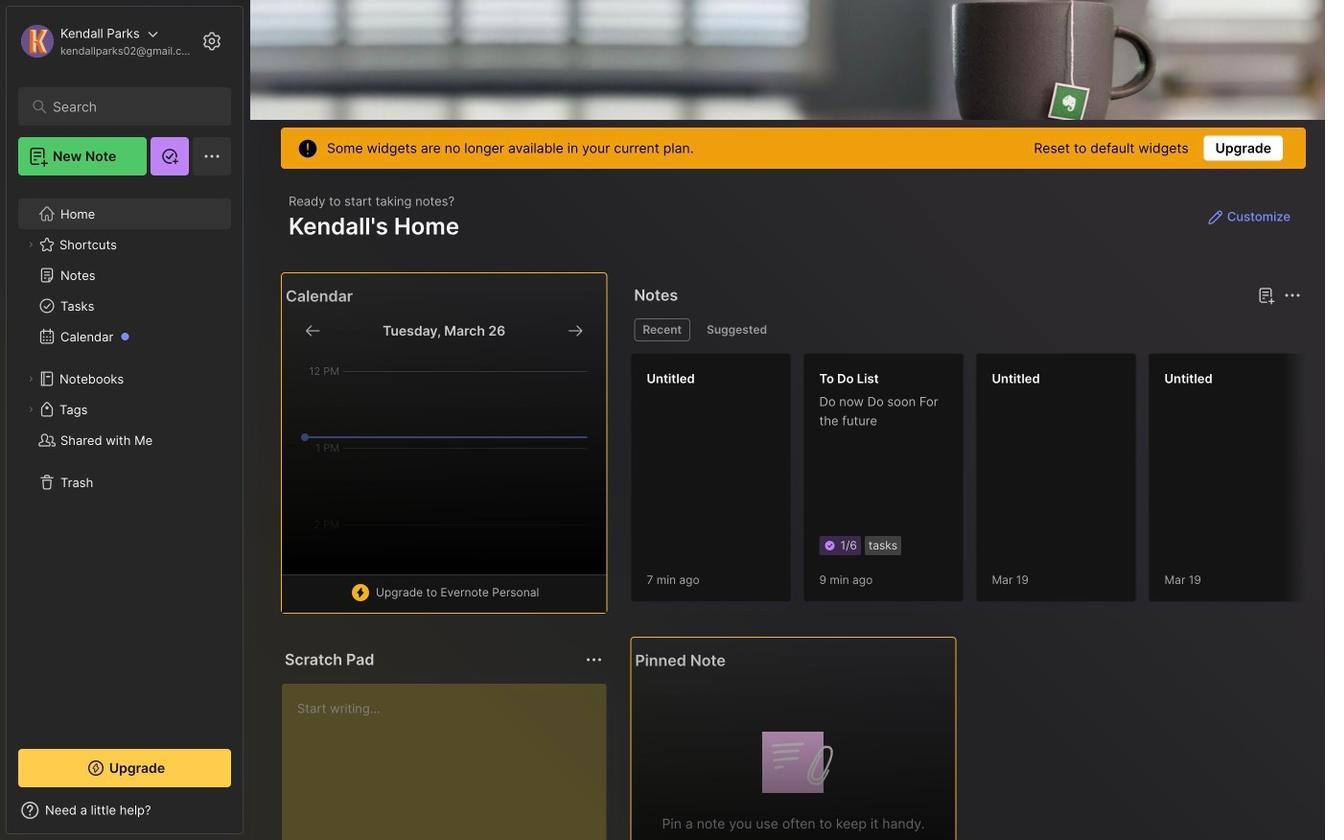 Task type: vqa. For each thing, say whether or not it's contained in the screenshot.
free at the left bottom
no



Task type: locate. For each thing, give the bounding box(es) containing it.
1 horizontal spatial more actions field
[[1279, 282, 1306, 309]]

0 vertical spatial more actions field
[[1279, 282, 1306, 309]]

Search text field
[[53, 98, 206, 116]]

Start writing… text field
[[297, 684, 605, 840]]

tab list
[[634, 318, 1299, 341]]

0 horizontal spatial more actions field
[[581, 646, 607, 673]]

0 horizontal spatial more actions image
[[582, 648, 605, 671]]

1 vertical spatial more actions image
[[582, 648, 605, 671]]

1 horizontal spatial more actions image
[[1281, 284, 1304, 307]]

tree
[[7, 187, 243, 732]]

0 horizontal spatial tab
[[634, 318, 691, 341]]

expand notebooks image
[[25, 373, 36, 385]]

0 vertical spatial more actions image
[[1281, 284, 1304, 307]]

None search field
[[53, 95, 206, 118]]

1 horizontal spatial tab
[[698, 318, 776, 341]]

WHAT'S NEW field
[[7, 795, 243, 826]]

click to collapse image
[[242, 805, 257, 828]]

tab
[[634, 318, 691, 341], [698, 318, 776, 341]]

tree inside main element
[[7, 187, 243, 732]]

more actions image
[[1281, 284, 1304, 307], [582, 648, 605, 671]]

row group
[[630, 353, 1325, 614]]

more actions image for the bottom more actions 'field'
[[582, 648, 605, 671]]

More actions field
[[1279, 282, 1306, 309], [581, 646, 607, 673]]

main element
[[0, 0, 249, 840]]



Task type: describe. For each thing, give the bounding box(es) containing it.
none search field inside main element
[[53, 95, 206, 118]]

Account field
[[18, 22, 196, 60]]

settings image
[[200, 30, 223, 53]]

1 tab from the left
[[634, 318, 691, 341]]

more actions image for the right more actions 'field'
[[1281, 284, 1304, 307]]

1 vertical spatial more actions field
[[581, 646, 607, 673]]

2 tab from the left
[[698, 318, 776, 341]]

expand tags image
[[25, 404, 36, 415]]



